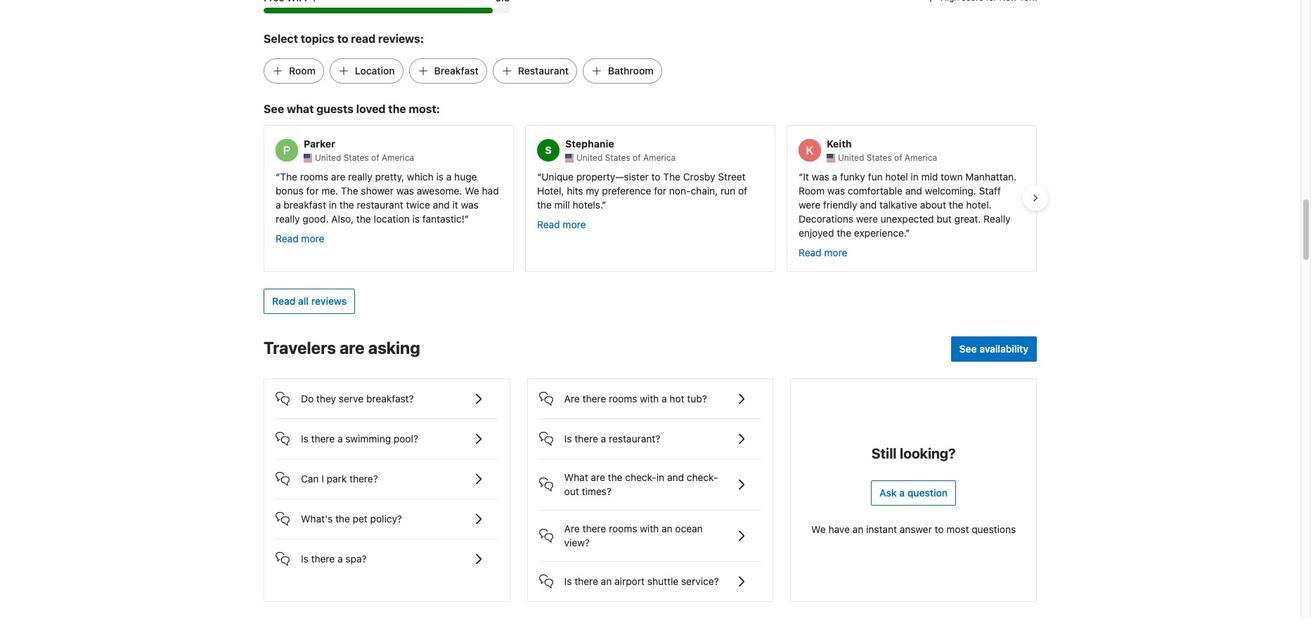 Task type: describe. For each thing, give the bounding box(es) containing it.
see for see what guests loved the most:
[[264, 103, 284, 115]]

ask a question button
[[871, 481, 957, 506]]

read for " it was a funky fun hotel in mid town manhattan. room was comfortable and welcoming. staff were friendly and talkative about the hotel. decorations were unexpected but great. really enjoyed the experience.
[[799, 247, 822, 259]]

united states of america for really
[[315, 152, 414, 163]]

and inside what are the check-in and check- out times?
[[667, 472, 684, 484]]

awesome.
[[417, 185, 462, 197]]

of for the
[[633, 152, 641, 163]]

united for stephanie
[[577, 152, 603, 163]]

hot
[[670, 393, 685, 405]]

" the rooms are really pretty, which is a huge bonus for me. the shower was awesome. we had a breakfast in the restaurant twice and it was really good. also, the location is fantastic!
[[276, 171, 499, 225]]

keith
[[827, 138, 852, 150]]

a down bonus
[[276, 199, 281, 211]]

we have an instant answer to most questions
[[812, 524, 1016, 536]]

is there a swimming pool?
[[301, 433, 418, 445]]

for for preference
[[654, 185, 667, 197]]

tub?
[[687, 393, 707, 405]]

united for parker
[[315, 152, 341, 163]]

crosby
[[683, 171, 716, 183]]

bathroom
[[608, 65, 654, 77]]

hotel.
[[967, 199, 992, 211]]

staff
[[979, 185, 1001, 197]]

what
[[565, 472, 588, 484]]

the left the pet
[[335, 513, 350, 525]]

rooms for really
[[300, 171, 329, 183]]

there for is there an airport shuttle service?
[[575, 576, 598, 588]]

with for a
[[640, 393, 659, 405]]

had
[[482, 185, 499, 197]]

great.
[[955, 213, 981, 225]]

question
[[908, 487, 948, 499]]

are for travelers
[[340, 338, 365, 358]]

they
[[316, 393, 336, 405]]

spa?
[[346, 553, 367, 565]]

mid
[[922, 171, 938, 183]]

breakfast
[[284, 199, 326, 211]]

the inside " unique property—sister to the crosby street hotel, hits my preference for non-chain, run of the mill hotels.
[[663, 171, 681, 183]]

a left the hot
[[662, 393, 667, 405]]

the right also,
[[357, 213, 371, 225]]

the down welcoming.
[[949, 199, 964, 211]]

more for it was a funky fun hotel in mid town manhattan. room was comfortable and welcoming. staff were friendly and talkative about the hotel. decorations were unexpected but great. really enjoyed the experience.
[[825, 247, 848, 259]]

friendly
[[823, 199, 858, 211]]

read more button for " unique property—sister to the crosby street hotel, hits my preference for non-chain, run of the mill hotels.
[[537, 218, 586, 232]]

what are the check-in and check- out times? button
[[539, 460, 762, 499]]

read more button for " the rooms are really pretty, which is a huge bonus for me. the shower was awesome. we had a breakfast in the restaurant twice and it was really good. also, the location is fantastic!
[[276, 232, 325, 246]]

a inside " it was a funky fun hotel in mid town manhattan. room was comfortable and welcoming. staff were friendly and talkative about the hotel. decorations were unexpected but great. really enjoyed the experience.
[[832, 171, 838, 183]]

shower
[[361, 185, 394, 197]]

of inside " unique property—sister to the crosby street hotel, hits my preference for non-chain, run of the mill hotels.
[[738, 185, 748, 197]]

more for the rooms are really pretty, which is a huge bonus for me. the shower was awesome. we had a breakfast in the restaurant twice and it was really good. also, the location is fantastic!
[[301, 233, 325, 245]]

the down decorations
[[837, 227, 852, 239]]

the right loved
[[388, 103, 406, 115]]

what's
[[301, 513, 333, 525]]

manhattan.
[[966, 171, 1017, 183]]

an inside are there rooms with an ocean view?
[[662, 523, 673, 535]]

are there rooms with an ocean view?
[[565, 523, 703, 549]]

it
[[453, 199, 458, 211]]

fun
[[868, 171, 883, 183]]

and down comfortable
[[860, 199, 877, 211]]

united states of america image
[[304, 154, 312, 162]]

for for bonus
[[306, 185, 319, 197]]

breakfast
[[434, 65, 479, 77]]

welcoming.
[[925, 185, 977, 197]]

read more for " unique property—sister to the crosby street hotel, hits my preference for non-chain, run of the mill hotels.
[[537, 219, 586, 231]]

is for is there an airport shuttle service?
[[565, 576, 572, 588]]

is there a restaurant? button
[[539, 420, 762, 448]]

and inside " the rooms are really pretty, which is a huge bonus for me. the shower was awesome. we had a breakfast in the restaurant twice and it was really good. also, the location is fantastic!
[[433, 199, 450, 211]]

read
[[351, 33, 376, 45]]

experience.
[[854, 227, 906, 239]]

enjoyed
[[799, 227, 834, 239]]

availability
[[980, 343, 1029, 355]]

policy?
[[370, 513, 402, 525]]

preference
[[602, 185, 652, 197]]

is for is there a restaurant?
[[565, 433, 572, 445]]

read more for " the rooms are really pretty, which is a huge bonus for me. the shower was awesome. we had a breakfast in the restaurant twice and it was really good. also, the location is fantastic!
[[276, 233, 325, 245]]

guests
[[317, 103, 354, 115]]

see availability button
[[951, 337, 1037, 362]]

america for fun
[[905, 152, 938, 163]]

restaurant
[[518, 65, 569, 77]]

still
[[872, 446, 897, 462]]

ocean
[[675, 523, 703, 535]]

" unique property—sister to the crosby street hotel, hits my preference for non-chain, run of the mill hotels.
[[537, 171, 748, 211]]

a inside button
[[900, 487, 905, 499]]

there for is there a restaurant?
[[575, 433, 598, 445]]

there for are there rooms with an ocean view?
[[583, 523, 606, 535]]

" for " unique property—sister to the crosby street hotel, hits my preference for non-chain, run of the mill hotels.
[[537, 171, 542, 183]]

also,
[[331, 213, 354, 225]]

answer
[[900, 524, 932, 536]]

of for funky
[[895, 152, 903, 163]]

fantastic!
[[423, 213, 465, 225]]

but
[[937, 213, 952, 225]]

location
[[374, 213, 410, 225]]

reviews:
[[378, 33, 424, 45]]

travelers are asking
[[264, 338, 420, 358]]

united states of america for the
[[577, 152, 676, 163]]

is there a swimming pool? button
[[276, 420, 498, 448]]

what's the pet policy? button
[[276, 500, 498, 528]]

good.
[[303, 213, 329, 225]]

is there an airport shuttle service?
[[565, 576, 719, 588]]

breakfast?
[[366, 393, 414, 405]]

read for " the rooms are really pretty, which is a huge bonus for me. the shower was awesome. we had a breakfast in the restaurant twice and it was really good. also, the location is fantastic!
[[276, 233, 299, 245]]

in inside " it was a funky fun hotel in mid town manhattan. room was comfortable and welcoming. staff were friendly and talkative about the hotel. decorations were unexpected but great. really enjoyed the experience.
[[911, 171, 919, 183]]

really
[[984, 213, 1011, 225]]

is for is there a swimming pool?
[[301, 433, 309, 445]]

rooms for an
[[609, 523, 638, 535]]

is there a restaurant?
[[565, 433, 661, 445]]

is there an airport shuttle service? button
[[539, 562, 762, 591]]

are there rooms with a hot tub? button
[[539, 380, 762, 408]]

" for " the rooms are really pretty, which is a huge bonus for me. the shower was awesome. we had a breakfast in the restaurant twice and it was really good. also, the location is fantastic!
[[276, 171, 280, 183]]

are for are there rooms with an ocean view?
[[565, 523, 580, 535]]

ask
[[880, 487, 897, 499]]

hotel,
[[537, 185, 564, 197]]

" for friendly
[[906, 227, 910, 239]]

non-
[[669, 185, 691, 197]]

pool?
[[394, 433, 418, 445]]

s
[[545, 144, 552, 156]]

twice
[[406, 199, 430, 211]]

service?
[[682, 576, 719, 588]]

1 horizontal spatial we
[[812, 524, 826, 536]]

is there a spa?
[[301, 553, 367, 565]]

shuttle
[[648, 576, 679, 588]]

there for are there rooms with a hot tub?
[[583, 393, 606, 405]]



Task type: vqa. For each thing, say whether or not it's contained in the screenshot.
'king' for Residence Inn by Marriott Decatur
no



Task type: locate. For each thing, give the bounding box(es) containing it.
read more button down good.
[[276, 232, 325, 246]]

1 vertical spatial read more
[[276, 233, 325, 245]]

0 vertical spatial is
[[436, 171, 444, 183]]

which
[[407, 171, 434, 183]]

there inside are there rooms with an ocean view?
[[583, 523, 606, 535]]

reviews
[[311, 295, 347, 307]]

united for keith
[[838, 152, 865, 163]]

1 horizontal spatial were
[[856, 213, 878, 225]]

there inside button
[[575, 433, 598, 445]]

park
[[327, 473, 347, 485]]

states up the fun
[[867, 152, 892, 163]]

street
[[718, 171, 746, 183]]

read left all
[[272, 295, 296, 307]]

there
[[583, 393, 606, 405], [311, 433, 335, 445], [575, 433, 598, 445], [583, 523, 606, 535], [311, 553, 335, 565], [575, 576, 598, 588]]

0 horizontal spatial check-
[[625, 472, 657, 484]]

1 horizontal spatial read more button
[[537, 218, 586, 232]]

an inside is there an airport shuttle service? button
[[601, 576, 612, 588]]

can i park there? button
[[276, 460, 498, 488]]

mill
[[555, 199, 570, 211]]

room down it
[[799, 185, 825, 197]]

rooms down times? in the bottom of the page
[[609, 523, 638, 535]]

select topics to read reviews:
[[264, 33, 424, 45]]

do they serve breakfast? button
[[276, 380, 498, 408]]

serve
[[339, 393, 364, 405]]

1 check- from the left
[[625, 472, 657, 484]]

2 for from the left
[[654, 185, 667, 197]]

see for see availability
[[960, 343, 977, 355]]

0 horizontal spatial we
[[465, 185, 480, 197]]

for left non-
[[654, 185, 667, 197]]

a
[[446, 171, 452, 183], [832, 171, 838, 183], [276, 199, 281, 211], [662, 393, 667, 405], [338, 433, 343, 445], [601, 433, 606, 445], [900, 487, 905, 499], [338, 553, 343, 565]]

america for pretty,
[[382, 152, 414, 163]]

" up bonus
[[276, 171, 280, 183]]

do they serve breakfast?
[[301, 393, 414, 405]]

america
[[382, 152, 414, 163], [643, 152, 676, 163], [905, 152, 938, 163]]

swimming
[[346, 433, 391, 445]]

rooms inside " the rooms are really pretty, which is a huge bonus for me. the shower was awesome. we had a breakfast in the restaurant twice and it was really good. also, the location is fantastic!
[[300, 171, 329, 183]]

are there rooms with a hot tub?
[[565, 393, 707, 405]]

2 united states of america from the left
[[577, 152, 676, 163]]

hotels.
[[573, 199, 602, 211]]

to left read
[[337, 33, 348, 45]]

1 vertical spatial rooms
[[609, 393, 638, 405]]

0 horizontal spatial is
[[412, 213, 420, 225]]

check-
[[625, 472, 657, 484], [687, 472, 718, 484]]

really down breakfast
[[276, 213, 300, 225]]

read down enjoyed
[[799, 247, 822, 259]]

states up property—sister
[[605, 152, 631, 163]]

with for an
[[640, 523, 659, 535]]

1 horizontal spatial "
[[537, 171, 542, 183]]

0 horizontal spatial were
[[799, 199, 821, 211]]

1 are from the top
[[565, 393, 580, 405]]

1 horizontal spatial the
[[341, 185, 358, 197]]

check- up ocean at the right
[[687, 472, 718, 484]]

a left the swimming
[[338, 433, 343, 445]]

really up shower
[[348, 171, 373, 183]]

3 united states of america from the left
[[838, 152, 938, 163]]

" down "preference" in the left of the page
[[602, 199, 607, 211]]

1 vertical spatial are
[[340, 338, 365, 358]]

is inside button
[[565, 433, 572, 445]]

of up pretty,
[[371, 152, 379, 163]]

of for really
[[371, 152, 379, 163]]

with left ocean at the right
[[640, 523, 659, 535]]

more down the mill
[[563, 219, 586, 231]]

have
[[829, 524, 850, 536]]

talkative
[[880, 199, 918, 211]]

2 vertical spatial read more
[[799, 247, 848, 259]]

is down view?
[[565, 576, 572, 588]]

with
[[640, 393, 659, 405], [640, 523, 659, 535]]

2 united from the left
[[577, 152, 603, 163]]

questions
[[972, 524, 1016, 536]]

are inside "are there rooms with a hot tub?" button
[[565, 393, 580, 405]]

0 horizontal spatial united states of america
[[315, 152, 414, 163]]

to left most
[[935, 524, 944, 536]]

an for is there an airport shuttle service?
[[601, 576, 612, 588]]

are for are there rooms with a hot tub?
[[565, 393, 580, 405]]

there up i
[[311, 433, 335, 445]]

and down is there a restaurant? button
[[667, 472, 684, 484]]

hits
[[567, 185, 583, 197]]

" inside " the rooms are really pretty, which is a huge bonus for me. the shower was awesome. we had a breakfast in the restaurant twice and it was really good. also, the location is fantastic!
[[276, 171, 280, 183]]

1 horizontal spatial united
[[577, 152, 603, 163]]

united down 'parker'
[[315, 152, 341, 163]]

are up me.
[[331, 171, 346, 183]]

1 vertical spatial really
[[276, 213, 300, 225]]

1 united from the left
[[315, 152, 341, 163]]

read down breakfast
[[276, 233, 299, 245]]

what's the pet policy?
[[301, 513, 402, 525]]

an for we have an instant answer to most questions
[[853, 524, 864, 536]]

and left it
[[433, 199, 450, 211]]

pretty,
[[375, 171, 404, 183]]

select
[[264, 33, 298, 45]]

for inside " unique property—sister to the crosby street hotel, hits my preference for non-chain, run of the mill hotels.
[[654, 185, 667, 197]]

" up hotel,
[[537, 171, 542, 183]]

0 vertical spatial room
[[289, 65, 316, 77]]

united states of america up property—sister
[[577, 152, 676, 163]]

"
[[602, 199, 607, 211], [465, 213, 469, 225], [906, 227, 910, 239]]

an right have
[[853, 524, 864, 536]]

restaurant?
[[609, 433, 661, 445]]

a right ask
[[900, 487, 905, 499]]

1 vertical spatial is
[[412, 213, 420, 225]]

0 horizontal spatial in
[[329, 199, 337, 211]]

america up pretty,
[[382, 152, 414, 163]]

2 horizontal spatial states
[[867, 152, 892, 163]]

read
[[537, 219, 560, 231], [276, 233, 299, 245], [799, 247, 822, 259], [272, 295, 296, 307]]

2 horizontal spatial more
[[825, 247, 848, 259]]

we inside " the rooms are really pretty, which is a huge bonus for me. the shower was awesome. we had a breakfast in the restaurant twice and it was really good. also, the location is fantastic!
[[465, 185, 480, 197]]

still looking?
[[872, 446, 956, 462]]

read more down enjoyed
[[799, 247, 848, 259]]

of up hotel
[[895, 152, 903, 163]]

1 vertical spatial "
[[465, 213, 469, 225]]

are inside are there rooms with an ocean view?
[[565, 523, 580, 535]]

states for stephanie
[[605, 152, 631, 163]]

united states of america image for keith
[[827, 154, 835, 162]]

more for unique property—sister to the crosby street hotel, hits my preference for non-chain, run of the mill hotels.
[[563, 219, 586, 231]]

0 horizontal spatial more
[[301, 233, 325, 245]]

3 america from the left
[[905, 152, 938, 163]]

a left huge
[[446, 171, 452, 183]]

0 horizontal spatial united states of america image
[[565, 154, 574, 162]]

0 vertical spatial "
[[602, 199, 607, 211]]

is up awesome.
[[436, 171, 444, 183]]

the right me.
[[341, 185, 358, 197]]

0 vertical spatial rooms
[[300, 171, 329, 183]]

hotel
[[886, 171, 908, 183]]

are up view?
[[565, 523, 580, 535]]

2 america from the left
[[643, 152, 676, 163]]

1 horizontal spatial check-
[[687, 472, 718, 484]]

the up also,
[[340, 199, 354, 211]]

with inside are there rooms with an ocean view?
[[640, 523, 659, 535]]

parker
[[304, 138, 336, 150]]

see inside button
[[960, 343, 977, 355]]

read all reviews button
[[264, 289, 355, 314]]

" down huge
[[465, 213, 469, 225]]

we left have
[[812, 524, 826, 536]]

is there a spa? button
[[276, 540, 498, 568]]

an left airport
[[601, 576, 612, 588]]

3 states from the left
[[867, 152, 892, 163]]

2 vertical spatial rooms
[[609, 523, 638, 535]]

in
[[911, 171, 919, 183], [329, 199, 337, 211], [657, 472, 665, 484]]

3 " from the left
[[799, 171, 803, 183]]

0 vertical spatial to
[[337, 33, 348, 45]]

2 vertical spatial in
[[657, 472, 665, 484]]

pet
[[353, 513, 368, 525]]

it
[[803, 171, 809, 183]]

travelers
[[264, 338, 336, 358]]

0 horizontal spatial see
[[264, 103, 284, 115]]

1 states from the left
[[344, 152, 369, 163]]

and
[[906, 185, 923, 197], [433, 199, 450, 211], [860, 199, 877, 211], [667, 472, 684, 484]]

2 are from the top
[[565, 523, 580, 535]]

1 horizontal spatial more
[[563, 219, 586, 231]]

the up times? in the bottom of the page
[[608, 472, 623, 484]]

united states of america image down keith
[[827, 154, 835, 162]]

united states of america image
[[565, 154, 574, 162], [827, 154, 835, 162]]

read more down the mill
[[537, 219, 586, 231]]

my
[[586, 185, 600, 197]]

are for what
[[591, 472, 605, 484]]

stephanie
[[565, 138, 614, 150]]

1 horizontal spatial room
[[799, 185, 825, 197]]

there up what
[[575, 433, 598, 445]]

are up times? in the bottom of the page
[[591, 472, 605, 484]]

read more button
[[537, 218, 586, 232], [276, 232, 325, 246], [799, 246, 848, 260]]

can
[[301, 473, 319, 485]]

0 vertical spatial in
[[911, 171, 919, 183]]

do
[[301, 393, 314, 405]]

were up experience.
[[856, 213, 878, 225]]

asking
[[368, 338, 420, 358]]

what are the check-in and check- out times?
[[565, 472, 718, 498]]

is down twice
[[412, 213, 420, 225]]

run
[[721, 185, 736, 197]]

1 horizontal spatial for
[[654, 185, 667, 197]]

0 vertical spatial with
[[640, 393, 659, 405]]

are up is there a restaurant?
[[565, 393, 580, 405]]

0 horizontal spatial "
[[465, 213, 469, 225]]

" it was a funky fun hotel in mid town manhattan. room was comfortable and welcoming. staff were friendly and talkative about the hotel. decorations were unexpected but great. really enjoyed the experience.
[[799, 171, 1017, 239]]

see left availability
[[960, 343, 977, 355]]

0 vertical spatial see
[[264, 103, 284, 115]]

this is a carousel with rotating slides. it displays featured reviews of the property. use the next and previous buttons to navigate. region
[[252, 120, 1049, 278]]

a left restaurant?
[[601, 433, 606, 445]]

read more button down the mill
[[537, 218, 586, 232]]

0 vertical spatial were
[[799, 199, 821, 211]]

united down keith
[[838, 152, 865, 163]]

an left ocean at the right
[[662, 523, 673, 535]]

1 horizontal spatial to
[[652, 171, 661, 183]]

in down is there a restaurant? button
[[657, 472, 665, 484]]

1 horizontal spatial america
[[643, 152, 676, 163]]

airport
[[615, 576, 645, 588]]

" down unexpected
[[906, 227, 910, 239]]

0 vertical spatial are
[[565, 393, 580, 405]]

are inside " the rooms are really pretty, which is a huge bonus for me. the shower was awesome. we had a breakfast in the restaurant twice and it was really good. also, the location is fantastic!
[[331, 171, 346, 183]]

to left crosby
[[652, 171, 661, 183]]

there up is there a restaurant?
[[583, 393, 606, 405]]

1 horizontal spatial in
[[657, 472, 665, 484]]

1 united states of america image from the left
[[565, 154, 574, 162]]

for up breakfast
[[306, 185, 319, 197]]

2 horizontal spatial in
[[911, 171, 919, 183]]

to inside " unique property—sister to the crosby street hotel, hits my preference for non-chain, run of the mill hotels.
[[652, 171, 661, 183]]

0 vertical spatial really
[[348, 171, 373, 183]]

1 vertical spatial more
[[301, 233, 325, 245]]

restaurant
[[357, 199, 404, 211]]

0 horizontal spatial really
[[276, 213, 300, 225]]

1 horizontal spatial really
[[348, 171, 373, 183]]

loved
[[356, 103, 386, 115]]

free wifi 9.3 meter
[[264, 8, 510, 14]]

2 horizontal spatial united states of america
[[838, 152, 938, 163]]

1 vertical spatial are
[[565, 523, 580, 535]]

0 vertical spatial we
[[465, 185, 480, 197]]

2 horizontal spatial "
[[799, 171, 803, 183]]

states for keith
[[867, 152, 892, 163]]

2 horizontal spatial to
[[935, 524, 944, 536]]

read more button for " it was a funky fun hotel in mid town manhattan. room was comfortable and welcoming. staff were friendly and talkative about the hotel. decorations were unexpected but great. really enjoyed the experience.
[[799, 246, 848, 260]]

" for had
[[465, 213, 469, 225]]

1 vertical spatial we
[[812, 524, 826, 536]]

unexpected
[[881, 213, 934, 225]]

is
[[436, 171, 444, 183], [412, 213, 420, 225]]

0 horizontal spatial an
[[601, 576, 612, 588]]

" for " it was a funky fun hotel in mid town manhattan. room was comfortable and welcoming. staff were friendly and talkative about the hotel. decorations were unexpected but great. really enjoyed the experience.
[[799, 171, 803, 183]]

for inside " the rooms are really pretty, which is a huge bonus for me. the shower was awesome. we had a breakfast in the restaurant twice and it was really good. also, the location is fantastic!
[[306, 185, 319, 197]]

" up decorations
[[799, 171, 803, 183]]

there?
[[350, 473, 378, 485]]

united states of america image for stephanie
[[565, 154, 574, 162]]

topics
[[301, 33, 335, 45]]

0 vertical spatial are
[[331, 171, 346, 183]]

is down do
[[301, 433, 309, 445]]

in down me.
[[329, 199, 337, 211]]

room down topics
[[289, 65, 316, 77]]

0 horizontal spatial america
[[382, 152, 414, 163]]

1 vertical spatial with
[[640, 523, 659, 535]]

1 horizontal spatial an
[[662, 523, 673, 535]]

read for " unique property—sister to the crosby street hotel, hits my preference for non-chain, run of the mill hotels.
[[537, 219, 560, 231]]

2 check- from the left
[[687, 472, 718, 484]]

united states of america image up unique
[[565, 154, 574, 162]]

there for is there a spa?
[[311, 553, 335, 565]]

" inside " it was a funky fun hotel in mid town manhattan. room was comfortable and welcoming. staff were friendly and talkative about the hotel. decorations were unexpected but great. really enjoyed the experience.
[[799, 171, 803, 183]]

rooms inside are there rooms with an ocean view?
[[609, 523, 638, 535]]

see availability
[[960, 343, 1029, 355]]

america for crosby
[[643, 152, 676, 163]]

2 horizontal spatial united
[[838, 152, 865, 163]]

read more for " it was a funky fun hotel in mid town manhattan. room was comfortable and welcoming. staff were friendly and talkative about the hotel. decorations were unexpected but great. really enjoyed the experience.
[[799, 247, 848, 259]]

2 vertical spatial more
[[825, 247, 848, 259]]

a left funky
[[832, 171, 838, 183]]

the
[[388, 103, 406, 115], [340, 199, 354, 211], [537, 199, 552, 211], [949, 199, 964, 211], [357, 213, 371, 225], [837, 227, 852, 239], [608, 472, 623, 484], [335, 513, 350, 525]]

united down stephanie
[[577, 152, 603, 163]]

1 horizontal spatial read more
[[537, 219, 586, 231]]

2 horizontal spatial read more button
[[799, 246, 848, 260]]

can i park there?
[[301, 473, 378, 485]]

1 horizontal spatial is
[[436, 171, 444, 183]]

were up decorations
[[799, 199, 821, 211]]

states for parker
[[344, 152, 369, 163]]

2 united states of america image from the left
[[827, 154, 835, 162]]

united states of america for funky
[[838, 152, 938, 163]]

are left asking
[[340, 338, 365, 358]]

2 vertical spatial are
[[591, 472, 605, 484]]

2 horizontal spatial an
[[853, 524, 864, 536]]

rooms up is there a restaurant?
[[609, 393, 638, 405]]

the up non-
[[663, 171, 681, 183]]

of
[[371, 152, 379, 163], [633, 152, 641, 163], [895, 152, 903, 163], [738, 185, 748, 197]]

0 horizontal spatial united
[[315, 152, 341, 163]]

1 for from the left
[[306, 185, 319, 197]]

and up talkative
[[906, 185, 923, 197]]

1 vertical spatial room
[[799, 185, 825, 197]]

see
[[264, 103, 284, 115], [960, 343, 977, 355]]

there down view?
[[575, 576, 598, 588]]

2 horizontal spatial "
[[906, 227, 910, 239]]

1 vertical spatial see
[[960, 343, 977, 355]]

the down hotel,
[[537, 199, 552, 211]]

with left the hot
[[640, 393, 659, 405]]

unique
[[542, 171, 574, 183]]

1 united states of america from the left
[[315, 152, 414, 163]]

read down the mill
[[537, 219, 560, 231]]

is for is there a spa?
[[301, 553, 309, 565]]

united states of america up hotel
[[838, 152, 938, 163]]

out
[[565, 486, 579, 498]]

there up view?
[[583, 523, 606, 535]]

3 united from the left
[[838, 152, 865, 163]]

the inside what are the check-in and check- out times?
[[608, 472, 623, 484]]

property—sister
[[577, 171, 649, 183]]

room
[[289, 65, 316, 77], [799, 185, 825, 197]]

is down what's
[[301, 553, 309, 565]]

2 states from the left
[[605, 152, 631, 163]]

0 vertical spatial read more
[[537, 219, 586, 231]]

there for is there a swimming pool?
[[311, 433, 335, 445]]

2 horizontal spatial the
[[663, 171, 681, 183]]

most
[[947, 524, 969, 536]]

2 horizontal spatial read more
[[799, 247, 848, 259]]

" for hotels.
[[602, 199, 607, 211]]

of right run
[[738, 185, 748, 197]]

are inside what are the check-in and check- out times?
[[591, 472, 605, 484]]

looking?
[[900, 446, 956, 462]]

more down good.
[[301, 233, 325, 245]]

1 " from the left
[[276, 171, 280, 183]]

0 horizontal spatial "
[[276, 171, 280, 183]]

room inside " it was a funky fun hotel in mid town manhattan. room was comfortable and welcoming. staff were friendly and talkative about the hotel. decorations were unexpected but great. really enjoyed the experience.
[[799, 185, 825, 197]]

a inside button
[[601, 433, 606, 445]]

chain,
[[691, 185, 718, 197]]

0 horizontal spatial the
[[280, 171, 297, 183]]

2 " from the left
[[537, 171, 542, 183]]

2 with from the top
[[640, 523, 659, 535]]

in left mid
[[911, 171, 919, 183]]

1 america from the left
[[382, 152, 414, 163]]

a left 'spa?'
[[338, 553, 343, 565]]

0 vertical spatial more
[[563, 219, 586, 231]]

1 vertical spatial were
[[856, 213, 878, 225]]

1 vertical spatial in
[[329, 199, 337, 211]]

huge
[[454, 171, 477, 183]]

united states of america
[[315, 152, 414, 163], [577, 152, 676, 163], [838, 152, 938, 163]]

0 horizontal spatial read more
[[276, 233, 325, 245]]

america up mid
[[905, 152, 938, 163]]

read more
[[537, 219, 586, 231], [276, 233, 325, 245], [799, 247, 848, 259]]

read more button down enjoyed
[[799, 246, 848, 260]]

check- down restaurant?
[[625, 472, 657, 484]]

1 horizontal spatial states
[[605, 152, 631, 163]]

1 horizontal spatial see
[[960, 343, 977, 355]]

rooms down united states of america image
[[300, 171, 329, 183]]

2 vertical spatial to
[[935, 524, 944, 536]]

0 horizontal spatial for
[[306, 185, 319, 197]]

1 horizontal spatial united states of america
[[577, 152, 676, 163]]

location
[[355, 65, 395, 77]]

read more down good.
[[276, 233, 325, 245]]

more down enjoyed
[[825, 247, 848, 259]]

1 horizontal spatial "
[[602, 199, 607, 211]]

"
[[276, 171, 280, 183], [537, 171, 542, 183], [799, 171, 803, 183]]

for
[[306, 185, 319, 197], [654, 185, 667, 197]]

" inside " unique property—sister to the crosby street hotel, hits my preference for non-chain, run of the mill hotels.
[[537, 171, 542, 183]]

0 horizontal spatial to
[[337, 33, 348, 45]]

really
[[348, 171, 373, 183], [276, 213, 300, 225]]

of up property—sister
[[633, 152, 641, 163]]

in inside what are the check-in and check- out times?
[[657, 472, 665, 484]]

2 horizontal spatial america
[[905, 152, 938, 163]]

0 horizontal spatial read more button
[[276, 232, 325, 246]]

0 horizontal spatial room
[[289, 65, 316, 77]]

see left what
[[264, 103, 284, 115]]

rooms for a
[[609, 393, 638, 405]]

the up bonus
[[280, 171, 297, 183]]

1 with from the top
[[640, 393, 659, 405]]

states up shower
[[344, 152, 369, 163]]

1 horizontal spatial united states of america image
[[827, 154, 835, 162]]

2 vertical spatial "
[[906, 227, 910, 239]]

is up what
[[565, 433, 572, 445]]

0 horizontal spatial states
[[344, 152, 369, 163]]

the inside " unique property—sister to the crosby street hotel, hits my preference for non-chain, run of the mill hotels.
[[537, 199, 552, 211]]

rooms
[[300, 171, 329, 183], [609, 393, 638, 405], [609, 523, 638, 535]]

view?
[[565, 537, 590, 549]]

1 vertical spatial to
[[652, 171, 661, 183]]

in inside " the rooms are really pretty, which is a huge bonus for me. the shower was awesome. we had a breakfast in the restaurant twice and it was really good. also, the location is fantastic!
[[329, 199, 337, 211]]



